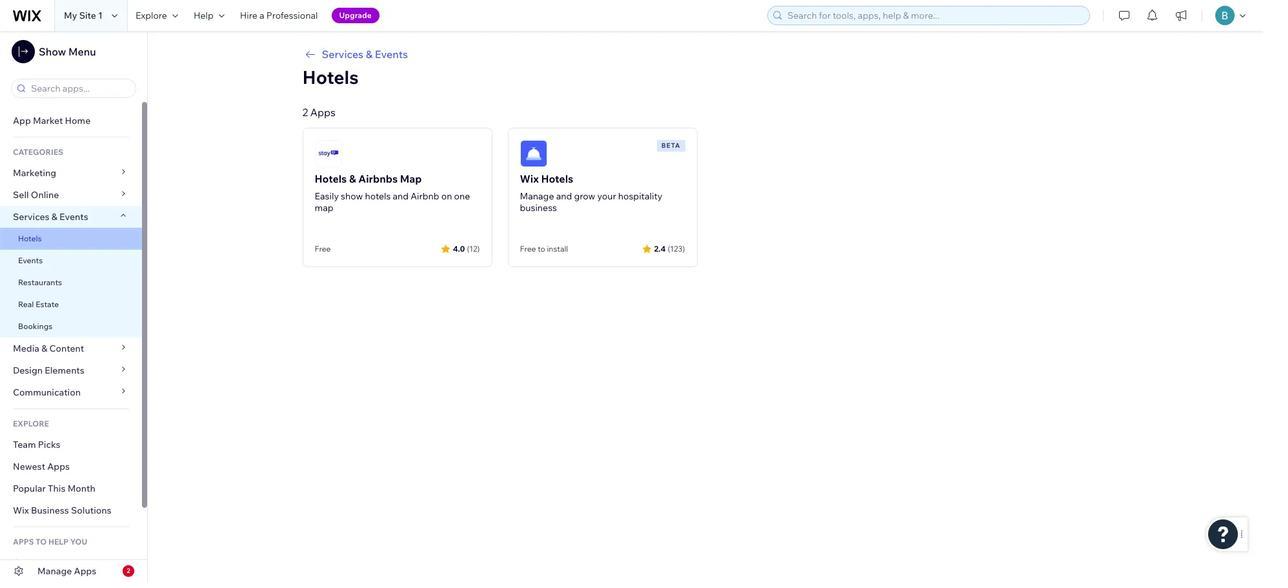 Task type: locate. For each thing, give the bounding box(es) containing it.
1 horizontal spatial manage
[[520, 190, 554, 202]]

picks
[[38, 439, 60, 451]]

real
[[18, 300, 34, 309]]

2 horizontal spatial events
[[375, 48, 408, 61]]

services & events down upgrade 'button'
[[322, 48, 408, 61]]

0 vertical spatial services
[[322, 48, 364, 61]]

0 vertical spatial events
[[375, 48, 408, 61]]

popular
[[13, 483, 46, 495]]

0 vertical spatial apps
[[310, 106, 336, 119]]

1 vertical spatial events
[[59, 211, 88, 223]]

leads
[[45, 557, 71, 569]]

1 vertical spatial apps
[[47, 461, 70, 473]]

marketing
[[13, 167, 56, 179]]

apps for manage apps
[[74, 566, 96, 577]]

0 horizontal spatial manage
[[37, 566, 72, 577]]

2 for 2 apps
[[302, 106, 308, 119]]

services & events inside sidebar element
[[13, 211, 88, 223]]

communication link
[[0, 382, 142, 404]]

to
[[36, 537, 47, 547]]

sell online link
[[0, 184, 142, 206]]

free left to
[[520, 244, 536, 254]]

hotels inside hotels & airbnbs map easily show hotels and airbnb on one map
[[315, 172, 347, 185]]

1 vertical spatial wix
[[13, 505, 29, 517]]

& inside media & content link
[[41, 343, 47, 354]]

help
[[194, 10, 214, 21]]

events up restaurants
[[18, 256, 43, 265]]

2 for 2
[[127, 567, 130, 575]]

design elements link
[[0, 360, 142, 382]]

apps for 2 apps
[[310, 106, 336, 119]]

collect leads link
[[0, 552, 142, 574]]

newest
[[13, 461, 45, 473]]

categories
[[13, 147, 63, 157]]

1 horizontal spatial wix
[[520, 172, 539, 185]]

menu
[[68, 45, 96, 58]]

services
[[322, 48, 364, 61], [13, 211, 49, 223]]

& right media
[[41, 343, 47, 354]]

1 horizontal spatial services & events link
[[302, 46, 1108, 62]]

team picks link
[[0, 434, 142, 456]]

wix down popular
[[13, 505, 29, 517]]

month
[[68, 483, 95, 495]]

events down upgrade 'button'
[[375, 48, 408, 61]]

& down online at the top of page
[[51, 211, 57, 223]]

wix for business
[[13, 505, 29, 517]]

0 horizontal spatial 2
[[127, 567, 130, 575]]

0 horizontal spatial services & events link
[[0, 206, 142, 228]]

design
[[13, 365, 43, 376]]

1 vertical spatial 2
[[127, 567, 130, 575]]

2 vertical spatial events
[[18, 256, 43, 265]]

0 horizontal spatial free
[[315, 244, 331, 254]]

0 horizontal spatial and
[[393, 190, 409, 202]]

1 horizontal spatial free
[[520, 244, 536, 254]]

events link
[[0, 250, 142, 272]]

services down upgrade 'button'
[[322, 48, 364, 61]]

1 horizontal spatial services & events
[[322, 48, 408, 61]]

2 and from the left
[[556, 190, 572, 202]]

wix
[[520, 172, 539, 185], [13, 505, 29, 517]]

events up hotels link
[[59, 211, 88, 223]]

1 vertical spatial services & events
[[13, 211, 88, 223]]

1 horizontal spatial events
[[59, 211, 88, 223]]

apps
[[310, 106, 336, 119], [47, 461, 70, 473], [74, 566, 96, 577]]

0 horizontal spatial services & events
[[13, 211, 88, 223]]

0 horizontal spatial events
[[18, 256, 43, 265]]

wix hotels manage and grow your hospitality business
[[520, 172, 663, 214]]

free for free to install
[[520, 244, 536, 254]]

1 horizontal spatial and
[[556, 190, 572, 202]]

1
[[98, 10, 103, 21]]

(12)
[[467, 244, 480, 253]]

2
[[302, 106, 308, 119], [127, 567, 130, 575]]

restaurants
[[18, 278, 62, 287]]

manage
[[520, 190, 554, 202], [37, 566, 72, 577]]

show menu button
[[12, 40, 96, 63]]

wix hotels logo image
[[520, 140, 547, 167]]

media
[[13, 343, 39, 354]]

services & events link
[[302, 46, 1108, 62], [0, 206, 142, 228]]

manage inside sidebar element
[[37, 566, 72, 577]]

apps
[[13, 537, 34, 547]]

4.0
[[453, 244, 465, 253]]

wix down wix hotels logo
[[520, 172, 539, 185]]

free
[[315, 244, 331, 254], [520, 244, 536, 254]]

hotels down sell online
[[18, 234, 42, 243]]

&
[[366, 48, 373, 61], [349, 172, 356, 185], [51, 211, 57, 223], [41, 343, 47, 354]]

1 free from the left
[[315, 244, 331, 254]]

1 horizontal spatial 2
[[302, 106, 308, 119]]

0 vertical spatial services & events link
[[302, 46, 1108, 62]]

apps up this
[[47, 461, 70, 473]]

market
[[33, 115, 63, 127]]

hotels up the business
[[541, 172, 574, 185]]

easily
[[315, 190, 339, 202]]

my
[[64, 10, 77, 21]]

& up the show on the top of the page
[[349, 172, 356, 185]]

1 horizontal spatial services
[[322, 48, 364, 61]]

popular this month link
[[0, 478, 142, 500]]

hospitality
[[618, 190, 663, 202]]

on
[[442, 190, 452, 202]]

hotels
[[302, 66, 359, 88], [315, 172, 347, 185], [541, 172, 574, 185], [18, 234, 42, 243]]

0 horizontal spatial apps
[[47, 461, 70, 473]]

0 vertical spatial wix
[[520, 172, 539, 185]]

one
[[454, 190, 470, 202]]

0 vertical spatial manage
[[520, 190, 554, 202]]

1 vertical spatial manage
[[37, 566, 72, 577]]

2 apps
[[302, 106, 336, 119]]

2 vertical spatial apps
[[74, 566, 96, 577]]

hire a professional link
[[232, 0, 326, 31]]

0 vertical spatial 2
[[302, 106, 308, 119]]

explore
[[13, 419, 49, 429]]

0 horizontal spatial wix
[[13, 505, 29, 517]]

events
[[375, 48, 408, 61], [59, 211, 88, 223], [18, 256, 43, 265]]

1 vertical spatial services
[[13, 211, 49, 223]]

& inside hotels & airbnbs map easily show hotels and airbnb on one map
[[349, 172, 356, 185]]

2 horizontal spatial apps
[[310, 106, 336, 119]]

design elements
[[13, 365, 84, 376]]

wix inside sidebar element
[[13, 505, 29, 517]]

2 inside sidebar element
[[127, 567, 130, 575]]

newest apps
[[13, 461, 70, 473]]

media & content link
[[0, 338, 142, 360]]

hotels inside 'wix hotels manage and grow your hospitality business'
[[541, 172, 574, 185]]

hotels link
[[0, 228, 142, 250]]

and
[[393, 190, 409, 202], [556, 190, 572, 202]]

1 horizontal spatial apps
[[74, 566, 96, 577]]

sidebar element
[[0, 31, 148, 582]]

online
[[31, 189, 59, 201]]

show menu
[[39, 45, 96, 58]]

apps up hotels & airbnbs map logo
[[310, 106, 336, 119]]

business
[[520, 202, 557, 214]]

services & events down online at the top of page
[[13, 211, 88, 223]]

and inside 'wix hotels manage and grow your hospitality business'
[[556, 190, 572, 202]]

and inside hotels & airbnbs map easily show hotels and airbnb on one map
[[393, 190, 409, 202]]

manage apps
[[37, 566, 96, 577]]

help
[[48, 537, 68, 547]]

wix inside 'wix hotels manage and grow your hospitality business'
[[520, 172, 539, 185]]

and left grow
[[556, 190, 572, 202]]

free down map
[[315, 244, 331, 254]]

hotels up 'easily'
[[315, 172, 347, 185]]

0 horizontal spatial services
[[13, 211, 49, 223]]

services & events
[[322, 48, 408, 61], [13, 211, 88, 223]]

1 and from the left
[[393, 190, 409, 202]]

free for free
[[315, 244, 331, 254]]

home
[[65, 115, 91, 127]]

2 free from the left
[[520, 244, 536, 254]]

services down sell online
[[13, 211, 49, 223]]

and down map
[[393, 190, 409, 202]]

& down upgrade 'button'
[[366, 48, 373, 61]]

hire
[[240, 10, 257, 21]]

sell online
[[13, 189, 59, 201]]

apps right leads
[[74, 566, 96, 577]]

content
[[49, 343, 84, 354]]



Task type: vqa. For each thing, say whether or not it's contained in the screenshot.
the right 'buttons & menus'
no



Task type: describe. For each thing, give the bounding box(es) containing it.
team
[[13, 439, 36, 451]]

help button
[[186, 0, 232, 31]]

upgrade
[[339, 10, 372, 20]]

map
[[315, 202, 334, 214]]

4.0 (12)
[[453, 244, 480, 253]]

professional
[[266, 10, 318, 21]]

collect
[[13, 557, 43, 569]]

bookings
[[18, 322, 53, 331]]

app market home
[[13, 115, 91, 127]]

hotels
[[365, 190, 391, 202]]

2.4 (123)
[[654, 244, 685, 253]]

this
[[48, 483, 66, 495]]

your
[[598, 190, 616, 202]]

sell
[[13, 189, 29, 201]]

media & content
[[13, 343, 84, 354]]

newest apps link
[[0, 456, 142, 478]]

wix business solutions
[[13, 505, 111, 517]]

Search apps... field
[[27, 79, 132, 97]]

communication
[[13, 387, 83, 398]]

airbnb
[[411, 190, 439, 202]]

hire a professional
[[240, 10, 318, 21]]

app market home link
[[0, 110, 142, 132]]

upgrade button
[[332, 8, 379, 23]]

elements
[[45, 365, 84, 376]]

wix for hotels
[[520, 172, 539, 185]]

to
[[538, 244, 545, 254]]

restaurants link
[[0, 272, 142, 294]]

services inside sidebar element
[[13, 211, 49, 223]]

(123)
[[668, 244, 685, 253]]

manage inside 'wix hotels manage and grow your hospitality business'
[[520, 190, 554, 202]]

hotels inside sidebar element
[[18, 234, 42, 243]]

Search for tools, apps, help & more... field
[[784, 6, 1086, 25]]

bookings link
[[0, 316, 142, 338]]

marketing link
[[0, 162, 142, 184]]

explore
[[136, 10, 167, 21]]

popular this month
[[13, 483, 95, 495]]

show
[[341, 190, 363, 202]]

hotels & airbnbs map logo image
[[315, 140, 342, 167]]

apps for newest apps
[[47, 461, 70, 473]]

map
[[400, 172, 422, 185]]

real estate link
[[0, 294, 142, 316]]

team picks
[[13, 439, 60, 451]]

grow
[[574, 190, 596, 202]]

my site 1
[[64, 10, 103, 21]]

you
[[70, 537, 87, 547]]

hotels & airbnbs map easily show hotels and airbnb on one map
[[315, 172, 470, 214]]

business
[[31, 505, 69, 517]]

free to install
[[520, 244, 568, 254]]

wix business solutions link
[[0, 500, 142, 522]]

install
[[547, 244, 568, 254]]

estate
[[36, 300, 59, 309]]

apps to help you
[[13, 537, 87, 547]]

a
[[260, 10, 264, 21]]

airbnbs
[[359, 172, 398, 185]]

0 vertical spatial services & events
[[322, 48, 408, 61]]

real estate
[[18, 300, 59, 309]]

1 vertical spatial services & events link
[[0, 206, 142, 228]]

collect leads
[[13, 557, 71, 569]]

beta
[[662, 141, 681, 150]]

site
[[79, 10, 96, 21]]

show
[[39, 45, 66, 58]]

hotels up 2 apps
[[302, 66, 359, 88]]

solutions
[[71, 505, 111, 517]]

2.4
[[654, 244, 666, 253]]

app
[[13, 115, 31, 127]]



